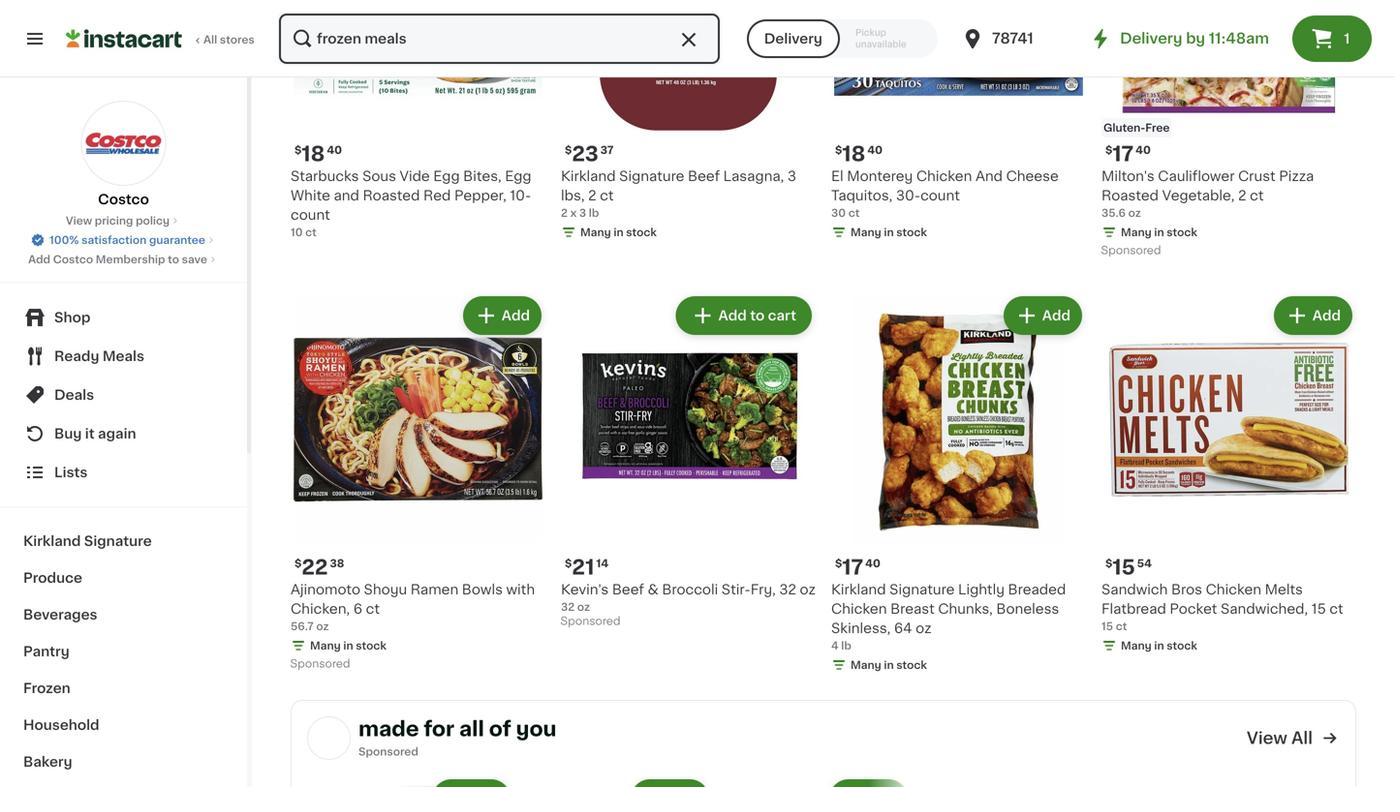 Task type: vqa. For each thing, say whether or not it's contained in the screenshot.
The Large inside VITAL FARMS PASTURE RAISED LARGE GRADE A EGGS 12 CT
no



Task type: describe. For each thing, give the bounding box(es) containing it.
membership
[[96, 254, 165, 265]]

ramen
[[411, 583, 459, 597]]

many in stock for taquitos,
[[851, 227, 927, 238]]

melts
[[1265, 583, 1303, 597]]

monterey
[[847, 170, 913, 183]]

oz inside the kirkland signature lightly breaded chicken breast chunks, boneless skinless, 64 oz 4 lb
[[916, 622, 932, 636]]

1 vertical spatial 15
[[1312, 603, 1326, 616]]

broccoli
[[662, 583, 718, 597]]

it
[[85, 427, 95, 441]]

stock for breast
[[897, 660, 927, 671]]

frozen
[[23, 682, 71, 696]]

produce link
[[12, 560, 235, 597]]

$ for kirkland signature lightly breaded chicken breast chunks, boneless skinless, 64 oz
[[835, 559, 842, 569]]

$ 22 38
[[295, 558, 344, 578]]

starbucks sous vide egg bites, egg white and roasted red pepper, 10- count 10 ct
[[291, 170, 532, 238]]

in for pocket
[[1154, 641, 1164, 652]]

deals link
[[12, 376, 235, 415]]

costco inside costco link
[[98, 193, 149, 206]]

guarantee
[[149, 235, 205, 246]]

produce
[[23, 572, 82, 585]]

white
[[291, 189, 330, 203]]

count inside starbucks sous vide egg bites, egg white and roasted red pepper, 10- count 10 ct
[[291, 208, 330, 222]]

Search field
[[279, 14, 720, 64]]

vegetable,
[[1162, 189, 1235, 203]]

stores
[[220, 34, 255, 45]]

$ for starbucks sous vide egg bites, egg white and roasted red pepper, 10- count
[[295, 145, 302, 156]]

all stores link
[[66, 12, 256, 66]]

18 for starbucks sous vide egg bites, egg white and roasted red pepper, 10- count
[[302, 144, 325, 164]]

lists link
[[12, 454, 235, 492]]

1 egg from the left
[[433, 170, 460, 183]]

1 vertical spatial 32
[[561, 602, 575, 613]]

in for chicken,
[[343, 641, 353, 652]]

meals
[[103, 350, 144, 363]]

item carousel region
[[307, 776, 913, 788]]

lightly
[[958, 583, 1005, 597]]

made
[[359, 719, 419, 740]]

1 horizontal spatial 32
[[779, 583, 797, 597]]

17 for kirkland signature lightly breaded chicken breast chunks, boneless skinless, 64 oz
[[842, 558, 864, 578]]

ct inside kirkland signature beef lasagna, 3 lbs, 2 ct 2 x 3 lb
[[600, 189, 614, 203]]

pantry link
[[12, 634, 235, 671]]

40 for kirkland signature lightly breaded chicken breast chunks, boneless skinless, 64 oz
[[866, 559, 881, 569]]

view all
[[1247, 731, 1313, 747]]

oz right fry,
[[800, 583, 816, 597]]

lbs,
[[561, 189, 585, 203]]

add button for 15
[[1276, 298, 1351, 333]]

35.6
[[1102, 208, 1126, 219]]

you
[[516, 719, 557, 740]]

18 for el monterey chicken and cheese taquitos, 30-count
[[842, 144, 866, 164]]

kirkland signature beef lasagna, 3 lbs, 2 ct 2 x 3 lb
[[561, 170, 797, 219]]

ready meals button
[[12, 337, 235, 376]]

beverages
[[23, 609, 97, 622]]

chicken,
[[291, 603, 350, 616]]

lasagna,
[[724, 170, 784, 183]]

100% satisfaction guarantee button
[[30, 229, 217, 248]]

many in stock for pocket
[[1121, 641, 1198, 652]]

54
[[1137, 559, 1152, 569]]

delivery by 11:48am
[[1120, 31, 1269, 46]]

40 for starbucks sous vide egg bites, egg white and roasted red pepper, 10- count
[[327, 145, 342, 156]]

$ for el monterey chicken and cheese taquitos, 30-count
[[835, 145, 842, 156]]

sandwiched,
[[1221, 603, 1308, 616]]

4
[[831, 641, 839, 652]]

add to cart
[[719, 309, 797, 323]]

ct inside starbucks sous vide egg bites, egg white and roasted red pepper, 10- count 10 ct
[[305, 227, 317, 238]]

roasted inside milton's cauliflower crust pizza roasted vegetable, 2 ct 35.6 oz
[[1102, 189, 1159, 203]]

$ 17 40 for milton's
[[1106, 144, 1151, 164]]

view for view all
[[1247, 731, 1288, 747]]

many for chicken,
[[310, 641, 341, 652]]

2 egg from the left
[[505, 170, 532, 183]]

chicken inside the kirkland signature lightly breaded chicken breast chunks, boneless skinless, 64 oz 4 lb
[[831, 603, 887, 616]]

cauliflower
[[1158, 170, 1235, 183]]

$ for sandwich bros chicken melts flatbread pocket sandwiched, 15 ct
[[1106, 559, 1113, 569]]

product group containing 22
[[291, 293, 546, 675]]

pocket
[[1170, 603, 1218, 616]]

ready meals link
[[12, 337, 235, 376]]

in for vegetable,
[[1154, 227, 1164, 238]]

in for lbs,
[[614, 227, 624, 238]]

service type group
[[747, 19, 938, 58]]

ct inside milton's cauliflower crust pizza roasted vegetable, 2 ct 35.6 oz
[[1250, 189, 1264, 203]]

1
[[1344, 32, 1350, 46]]

lists
[[54, 466, 88, 480]]

oz for roasted
[[1129, 208, 1141, 219]]

skinless,
[[831, 622, 891, 636]]

bros
[[1172, 583, 1203, 597]]

of
[[489, 719, 511, 740]]

in for taquitos,
[[884, 227, 894, 238]]

many in stock for lbs,
[[580, 227, 657, 238]]

kirkland for 17
[[831, 583, 886, 597]]

all stores
[[203, 34, 255, 45]]

satisfaction
[[82, 235, 147, 246]]

kirkland signature
[[23, 535, 152, 548]]

many for lbs,
[[580, 227, 611, 238]]

shoyu
[[364, 583, 407, 597]]

oz for with
[[316, 622, 329, 632]]

38
[[330, 559, 344, 569]]

stock for lbs,
[[626, 227, 657, 238]]

$ 23 37
[[565, 144, 614, 164]]

buy it again
[[54, 427, 136, 441]]

delivery by 11:48am link
[[1089, 27, 1269, 50]]

kirkland for 23
[[561, 170, 616, 183]]

beverages link
[[12, 597, 235, 634]]

signature for 17
[[890, 583, 955, 597]]

100%
[[50, 235, 79, 246]]

kirkland signature lightly breaded chicken breast chunks, boneless skinless, 64 oz 4 lb
[[831, 583, 1066, 652]]

ajinomoto shoyu ramen bowls with chicken, 6 ct 56.7 oz
[[291, 583, 535, 632]]

many for taquitos,
[[851, 227, 882, 238]]

count inside el monterey chicken and cheese taquitos, 30-count 30 ct
[[921, 189, 960, 203]]

22
[[302, 558, 328, 578]]

made for all of you spo nsored
[[359, 719, 557, 758]]

many in stock for chicken,
[[310, 641, 387, 652]]

to inside button
[[750, 309, 765, 323]]

0 horizontal spatial to
[[168, 254, 179, 265]]

spo
[[359, 747, 380, 758]]

policy
[[136, 216, 170, 226]]

0 vertical spatial 3
[[788, 170, 797, 183]]

lb inside the kirkland signature lightly breaded chicken breast chunks, boneless skinless, 64 oz 4 lb
[[841, 641, 852, 652]]

boneless
[[997, 603, 1059, 616]]

breast
[[891, 603, 935, 616]]

stock for chicken,
[[356, 641, 387, 652]]

buy it again link
[[12, 415, 235, 454]]

sponsored badge image for 17
[[1102, 246, 1160, 257]]

view pricing policy
[[66, 216, 170, 226]]

many in stock for vegetable,
[[1121, 227, 1198, 238]]

by
[[1186, 31, 1206, 46]]



Task type: locate. For each thing, give the bounding box(es) containing it.
1 horizontal spatial all
[[1292, 731, 1313, 747]]

and
[[976, 170, 1003, 183]]

household link
[[12, 707, 235, 744]]

1 vertical spatial signature
[[84, 535, 152, 548]]

1 vertical spatial costco
[[53, 254, 93, 265]]

2 roasted from the left
[[1102, 189, 1159, 203]]

many in stock down 64
[[851, 660, 927, 671]]

0 horizontal spatial roasted
[[363, 189, 420, 203]]

0 horizontal spatial 3
[[579, 208, 586, 219]]

pizza
[[1279, 170, 1314, 183]]

$ 17 40 up 'skinless,'
[[835, 558, 881, 578]]

1 vertical spatial all
[[1292, 731, 1313, 747]]

product group containing 21
[[561, 293, 816, 633]]

$ left 54
[[1106, 559, 1113, 569]]

bowls
[[462, 583, 503, 597]]

many down 'skinless,'
[[851, 660, 882, 671]]

chicken inside el monterey chicken and cheese taquitos, 30-count 30 ct
[[917, 170, 972, 183]]

oz down chicken,
[[316, 622, 329, 632]]

2 add button from the left
[[1006, 298, 1080, 333]]

egg up the 10-
[[505, 170, 532, 183]]

ct right lbs,
[[600, 189, 614, 203]]

2 vertical spatial kirkland
[[831, 583, 886, 597]]

oz down kevin's
[[577, 602, 590, 613]]

stock for vegetable,
[[1167, 227, 1198, 238]]

signature inside kirkland signature beef lasagna, 3 lbs, 2 ct 2 x 3 lb
[[619, 170, 685, 183]]

2 horizontal spatial kirkland
[[831, 583, 886, 597]]

to down guarantee
[[168, 254, 179, 265]]

stock down 30-
[[897, 227, 927, 238]]

1 horizontal spatial egg
[[505, 170, 532, 183]]

$ 17 40 for kirkland
[[835, 558, 881, 578]]

flatbread
[[1102, 603, 1167, 616]]

18 up el
[[842, 144, 866, 164]]

0 horizontal spatial 17
[[842, 558, 864, 578]]

save
[[182, 254, 207, 265]]

sponsored badge image down 56.7
[[291, 659, 349, 671]]

costco up view pricing policy link
[[98, 193, 149, 206]]

pricing
[[95, 216, 133, 226]]

1 vertical spatial sponsored badge image
[[561, 617, 620, 628]]

1 horizontal spatial 2
[[588, 189, 597, 203]]

lb inside kirkland signature beef lasagna, 3 lbs, 2 ct 2 x 3 lb
[[589, 208, 599, 219]]

1 horizontal spatial to
[[750, 309, 765, 323]]

ajinomoto
[[291, 583, 360, 597]]

oz right 64
[[916, 622, 932, 636]]

2 horizontal spatial add button
[[1276, 298, 1351, 333]]

in down taquitos,
[[884, 227, 894, 238]]

3
[[788, 170, 797, 183], [579, 208, 586, 219]]

add inside button
[[719, 309, 747, 323]]

2 horizontal spatial 2
[[1238, 189, 1247, 203]]

view for view pricing policy
[[66, 216, 92, 226]]

1 vertical spatial kirkland
[[23, 535, 81, 548]]

64
[[894, 622, 912, 636]]

oz right 35.6
[[1129, 208, 1141, 219]]

$ up kevin's
[[565, 559, 572, 569]]

1 horizontal spatial count
[[921, 189, 960, 203]]

beef
[[688, 170, 720, 183], [612, 583, 644, 597]]

stock for pocket
[[1167, 641, 1198, 652]]

in down flatbread
[[1154, 641, 1164, 652]]

$ for kevin's beef & broccoli stir-fry, 32 oz
[[565, 559, 572, 569]]

None search field
[[277, 12, 722, 66]]

kirkland down the "$ 23 37" in the left top of the page
[[561, 170, 616, 183]]

stock
[[626, 227, 657, 238], [897, 227, 927, 238], [1167, 227, 1198, 238], [356, 641, 387, 652], [1167, 641, 1198, 652], [897, 660, 927, 671]]

2 vertical spatial sponsored badge image
[[291, 659, 349, 671]]

15 right sandwiched,
[[1312, 603, 1326, 616]]

0 horizontal spatial 2
[[561, 208, 568, 219]]

78741 button
[[961, 12, 1078, 66]]

taquitos,
[[831, 189, 893, 203]]

breaded
[[1008, 583, 1066, 597]]

el
[[831, 170, 844, 183]]

many in stock down lbs,
[[580, 227, 657, 238]]

add button
[[465, 298, 540, 333], [1006, 298, 1080, 333], [1276, 298, 1351, 333]]

11:48am
[[1209, 31, 1269, 46]]

56.7
[[291, 622, 314, 632]]

chicken up 'skinless,'
[[831, 603, 887, 616]]

ct right sandwiched,
[[1330, 603, 1344, 616]]

many for vegetable,
[[1121, 227, 1152, 238]]

chunks,
[[938, 603, 993, 616]]

2 horizontal spatial chicken
[[1206, 583, 1262, 597]]

32
[[779, 583, 797, 597], [561, 602, 575, 613]]

costco inside add costco membership to save link
[[53, 254, 93, 265]]

many for pocket
[[1121, 641, 1152, 652]]

chicken up sandwiched,
[[1206, 583, 1262, 597]]

crust
[[1238, 170, 1276, 183]]

2 horizontal spatial sponsored badge image
[[1102, 246, 1160, 257]]

17 up 'skinless,'
[[842, 558, 864, 578]]

1 horizontal spatial kirkland
[[561, 170, 616, 183]]

$ 18 40 up 'starbucks'
[[295, 144, 342, 164]]

40 up 'skinless,'
[[866, 559, 881, 569]]

$ inside $ 22 38
[[295, 559, 302, 569]]

sponsored badge image down 35.6
[[1102, 246, 1160, 257]]

sponsored badge image
[[1102, 246, 1160, 257], [561, 617, 620, 628], [291, 659, 349, 671]]

ready
[[54, 350, 99, 363]]

roasted down milton's
[[1102, 189, 1159, 203]]

0 vertical spatial chicken
[[917, 170, 972, 183]]

1 horizontal spatial add button
[[1006, 298, 1080, 333]]

1 vertical spatial count
[[291, 208, 330, 222]]

and
[[334, 189, 359, 203]]

0 horizontal spatial kirkland
[[23, 535, 81, 548]]

1 vertical spatial beef
[[612, 583, 644, 597]]

free
[[1146, 123, 1170, 133]]

with
[[506, 583, 535, 597]]

milton's cauliflower crust pizza roasted vegetable, 2 ct 35.6 oz
[[1102, 170, 1314, 219]]

0 vertical spatial 15
[[1113, 558, 1135, 578]]

2 18 from the left
[[842, 144, 866, 164]]

1 horizontal spatial beef
[[688, 170, 720, 183]]

0 vertical spatial signature
[[619, 170, 685, 183]]

sponsored badge image for 22
[[291, 659, 349, 671]]

1 horizontal spatial roasted
[[1102, 189, 1159, 203]]

0 horizontal spatial signature
[[84, 535, 152, 548]]

chicken
[[917, 170, 972, 183], [1206, 583, 1262, 597], [831, 603, 887, 616]]

bakery
[[23, 756, 72, 769]]

beef left "&"
[[612, 583, 644, 597]]

30
[[831, 208, 846, 219]]

0 horizontal spatial delivery
[[764, 32, 823, 46]]

egg up red
[[433, 170, 460, 183]]

cart
[[768, 309, 797, 323]]

ct inside el monterey chicken and cheese taquitos, 30-count 30 ct
[[849, 208, 860, 219]]

bites,
[[463, 170, 502, 183]]

17 for milton's cauliflower crust pizza roasted vegetable, 2 ct
[[1113, 144, 1134, 164]]

kevin's
[[561, 583, 609, 597]]

2 vertical spatial signature
[[890, 583, 955, 597]]

$ 17 40 up milton's
[[1106, 144, 1151, 164]]

0 horizontal spatial view
[[66, 216, 92, 226]]

2 $ 18 40 from the left
[[835, 144, 883, 164]]

0 horizontal spatial all
[[203, 34, 217, 45]]

1 horizontal spatial $ 17 40
[[1106, 144, 1151, 164]]

3 right lasagna,
[[788, 170, 797, 183]]

fry,
[[751, 583, 776, 597]]

chicken for 15
[[1206, 583, 1262, 597]]

ct
[[600, 189, 614, 203], [1250, 189, 1264, 203], [849, 208, 860, 219], [305, 227, 317, 238], [366, 603, 380, 616], [1330, 603, 1344, 616], [1116, 622, 1127, 632]]

$ 18 40 for el monterey chicken and cheese taquitos, 30-count
[[835, 144, 883, 164]]

in for breast
[[884, 660, 894, 671]]

$ inside $ 15 54
[[1106, 559, 1113, 569]]

beef left lasagna,
[[688, 170, 720, 183]]

1 vertical spatial to
[[750, 309, 765, 323]]

count down the white
[[291, 208, 330, 222]]

1 horizontal spatial 3
[[788, 170, 797, 183]]

10-
[[510, 189, 531, 203]]

kirkland up produce
[[23, 535, 81, 548]]

deals
[[54, 389, 94, 402]]

0 vertical spatial to
[[168, 254, 179, 265]]

1 horizontal spatial chicken
[[917, 170, 972, 183]]

starbucks
[[291, 170, 359, 183]]

2 horizontal spatial signature
[[890, 583, 955, 597]]

1 horizontal spatial $ 18 40
[[835, 144, 883, 164]]

$ inside $ 21 14
[[565, 559, 572, 569]]

egg
[[433, 170, 460, 183], [505, 170, 532, 183]]

chicken up 30-
[[917, 170, 972, 183]]

0 horizontal spatial beef
[[612, 583, 644, 597]]

$ 15 54
[[1106, 558, 1152, 578]]

23
[[572, 144, 599, 164]]

el monterey chicken and cheese taquitos, 30-count 30 ct
[[831, 170, 1059, 219]]

0 horizontal spatial 18
[[302, 144, 325, 164]]

40 for milton's cauliflower crust pizza roasted vegetable, 2 ct
[[1136, 145, 1151, 156]]

stock down kirkland signature beef lasagna, 3 lbs, 2 ct 2 x 3 lb
[[626, 227, 657, 238]]

signature for 23
[[619, 170, 685, 183]]

ct right 6
[[366, 603, 380, 616]]

$ inside the "$ 23 37"
[[565, 145, 572, 156]]

1 vertical spatial view
[[1247, 731, 1288, 747]]

0 horizontal spatial costco
[[53, 254, 93, 265]]

many down lbs,
[[580, 227, 611, 238]]

2 vertical spatial 15
[[1102, 622, 1113, 632]]

2 for 17
[[1238, 189, 1247, 203]]

kirkland signature link
[[12, 523, 235, 560]]

chicken for 18
[[917, 170, 972, 183]]

0 horizontal spatial 32
[[561, 602, 575, 613]]

product group
[[1102, 0, 1357, 262], [291, 293, 546, 675], [561, 293, 816, 633], [831, 293, 1086, 677], [1102, 293, 1357, 658], [324, 776, 515, 788], [522, 776, 713, 788], [721, 776, 912, 788]]

costco logo image
[[81, 101, 166, 186]]

count right taquitos,
[[921, 189, 960, 203]]

in down 'skinless,'
[[884, 660, 894, 671]]

$ for ajinomoto shoyu ramen bowls with chicken, 6 ct
[[295, 559, 302, 569]]

instacart logo image
[[66, 27, 182, 50]]

roasted down sous
[[363, 189, 420, 203]]

$ up el
[[835, 145, 842, 156]]

view inside view pricing policy link
[[66, 216, 92, 226]]

many for breast
[[851, 660, 882, 671]]

many in stock down 30-
[[851, 227, 927, 238]]

$ left 37
[[565, 145, 572, 156]]

0 vertical spatial beef
[[688, 170, 720, 183]]

18 up 'starbucks'
[[302, 144, 325, 164]]

many down taquitos,
[[851, 227, 882, 238]]

1 button
[[1293, 16, 1372, 62]]

$ up 'starbucks'
[[295, 145, 302, 156]]

sponsored badge image down kevin's
[[561, 617, 620, 628]]

many down 35.6
[[1121, 227, 1152, 238]]

youtheory logo image
[[307, 717, 351, 761]]

40 up 'starbucks'
[[327, 145, 342, 156]]

many in stock down 35.6
[[1121, 227, 1198, 238]]

delivery for delivery
[[764, 32, 823, 46]]

0 vertical spatial costco
[[98, 193, 149, 206]]

1 vertical spatial 17
[[842, 558, 864, 578]]

many in stock for breast
[[851, 660, 927, 671]]

view pricing policy link
[[66, 213, 181, 229]]

17 up milton's
[[1113, 144, 1134, 164]]

stir-
[[722, 583, 751, 597]]

many
[[580, 227, 611, 238], [851, 227, 882, 238], [1121, 227, 1152, 238], [310, 641, 341, 652], [1121, 641, 1152, 652], [851, 660, 882, 671]]

40 down the gluten-free
[[1136, 145, 1151, 156]]

many in stock
[[580, 227, 657, 238], [851, 227, 927, 238], [1121, 227, 1198, 238], [310, 641, 387, 652], [1121, 641, 1198, 652], [851, 660, 927, 671]]

roasted
[[363, 189, 420, 203], [1102, 189, 1159, 203]]

0 horizontal spatial count
[[291, 208, 330, 222]]

15 left 54
[[1113, 558, 1135, 578]]

1 vertical spatial lb
[[841, 641, 852, 652]]

costco down 100%
[[53, 254, 93, 265]]

product group containing 15
[[1102, 293, 1357, 658]]

1 $ 18 40 from the left
[[295, 144, 342, 164]]

ct inside ajinomoto shoyu ramen bowls with chicken, 6 ct 56.7 oz
[[366, 603, 380, 616]]

all
[[459, 719, 484, 740]]

signature inside the kirkland signature lightly breaded chicken breast chunks, boneless skinless, 64 oz 4 lb
[[890, 583, 955, 597]]

32 right fry,
[[779, 583, 797, 597]]

1 horizontal spatial delivery
[[1120, 31, 1183, 46]]

add to cart button
[[678, 298, 810, 333]]

add costco membership to save
[[28, 254, 207, 265]]

$ up ajinomoto
[[295, 559, 302, 569]]

in down chicken,
[[343, 641, 353, 652]]

delivery for delivery by 11:48am
[[1120, 31, 1183, 46]]

0 horizontal spatial chicken
[[831, 603, 887, 616]]

milton's
[[1102, 170, 1155, 183]]

2
[[588, 189, 597, 203], [1238, 189, 1247, 203], [561, 208, 568, 219]]

1 horizontal spatial view
[[1247, 731, 1288, 747]]

$ 18 40 up "monterey"
[[835, 144, 883, 164]]

gluten-
[[1104, 123, 1146, 133]]

1 horizontal spatial 17
[[1113, 144, 1134, 164]]

15 down flatbread
[[1102, 622, 1113, 632]]

oz inside ajinomoto shoyu ramen bowls with chicken, 6 ct 56.7 oz
[[316, 622, 329, 632]]

add button for 17
[[1006, 298, 1080, 333]]

sandwich bros chicken melts flatbread pocket sandwiched, 15 ct 15 ct
[[1102, 583, 1344, 632]]

1 18 from the left
[[302, 144, 325, 164]]

stock down pocket
[[1167, 641, 1198, 652]]

0 horizontal spatial $ 17 40
[[835, 558, 881, 578]]

1 add button from the left
[[465, 298, 540, 333]]

0 vertical spatial all
[[203, 34, 217, 45]]

stock down 64
[[897, 660, 927, 671]]

1 horizontal spatial 18
[[842, 144, 866, 164]]

beef inside 'kevin's beef & broccoli stir-fry, 32 oz 32 oz'
[[612, 583, 644, 597]]

red
[[423, 189, 451, 203]]

$ 18 40 for starbucks sous vide egg bites, egg white and roasted red pepper, 10- count
[[295, 144, 342, 164]]

1 horizontal spatial costco
[[98, 193, 149, 206]]

$ down gluten-
[[1106, 145, 1113, 156]]

delivery inside button
[[764, 32, 823, 46]]

beef inside kirkland signature beef lasagna, 3 lbs, 2 ct 2 x 3 lb
[[688, 170, 720, 183]]

1 horizontal spatial lb
[[841, 641, 852, 652]]

2 vertical spatial chicken
[[831, 603, 887, 616]]

add
[[28, 254, 50, 265], [502, 309, 530, 323], [719, 309, 747, 323], [1042, 309, 1071, 323], [1313, 309, 1341, 323]]

0 horizontal spatial lb
[[589, 208, 599, 219]]

0 vertical spatial kirkland
[[561, 170, 616, 183]]

0 horizontal spatial sponsored badge image
[[291, 659, 349, 671]]

chicken inside sandwich bros chicken melts flatbread pocket sandwiched, 15 ct 15 ct
[[1206, 583, 1262, 597]]

3 right the x
[[579, 208, 586, 219]]

ct right 30
[[849, 208, 860, 219]]

roasted inside starbucks sous vide egg bites, egg white and roasted red pepper, 10- count 10 ct
[[363, 189, 420, 203]]

78741
[[992, 31, 1034, 46]]

stock down 6
[[356, 641, 387, 652]]

ct down crust
[[1250, 189, 1264, 203]]

lb right the 4
[[841, 641, 852, 652]]

kevin's beef & broccoli stir-fry, 32 oz 32 oz
[[561, 583, 816, 613]]

add costco membership to save link
[[28, 252, 219, 267]]

$ for kirkland signature beef lasagna, 3 lbs, 2 ct
[[565, 145, 572, 156]]

in down vegetable,
[[1154, 227, 1164, 238]]

1 roasted from the left
[[363, 189, 420, 203]]

6
[[353, 603, 362, 616]]

many in stock down 6
[[310, 641, 387, 652]]

32 down kevin's
[[561, 602, 575, 613]]

many down 56.7
[[310, 641, 341, 652]]

to left the cart
[[750, 309, 765, 323]]

ct right 10
[[305, 227, 317, 238]]

1 vertical spatial chicken
[[1206, 583, 1262, 597]]

2 inside milton's cauliflower crust pizza roasted vegetable, 2 ct 35.6 oz
[[1238, 189, 1247, 203]]

0 vertical spatial sponsored badge image
[[1102, 246, 1160, 257]]

ct down flatbread
[[1116, 622, 1127, 632]]

stock down vegetable,
[[1167, 227, 1198, 238]]

1 vertical spatial 3
[[579, 208, 586, 219]]

many down flatbread
[[1121, 641, 1152, 652]]

2 down crust
[[1238, 189, 1247, 203]]

view
[[66, 216, 92, 226], [1247, 731, 1288, 747]]

10
[[291, 227, 303, 238]]

many in stock down flatbread
[[1121, 641, 1198, 652]]

kirkland inside the kirkland signature lightly breaded chicken breast chunks, boneless skinless, 64 oz 4 lb
[[831, 583, 886, 597]]

shop
[[54, 311, 91, 325]]

frozen link
[[12, 671, 235, 707]]

1 horizontal spatial sponsored badge image
[[561, 617, 620, 628]]

sponsored badge image for 21
[[561, 617, 620, 628]]

2 left the x
[[561, 208, 568, 219]]

40 for el monterey chicken and cheese taquitos, 30-count
[[868, 145, 883, 156]]

40
[[327, 145, 342, 156], [868, 145, 883, 156], [1136, 145, 1151, 156], [866, 559, 881, 569]]

0 vertical spatial 17
[[1113, 144, 1134, 164]]

0 horizontal spatial $ 18 40
[[295, 144, 342, 164]]

0 horizontal spatial add button
[[465, 298, 540, 333]]

2 right lbs,
[[588, 189, 597, 203]]

0 horizontal spatial egg
[[433, 170, 460, 183]]

0 vertical spatial view
[[66, 216, 92, 226]]

lb right the x
[[589, 208, 599, 219]]

0 vertical spatial count
[[921, 189, 960, 203]]

3 add button from the left
[[1276, 298, 1351, 333]]

oz inside milton's cauliflower crust pizza roasted vegetable, 2 ct 35.6 oz
[[1129, 208, 1141, 219]]

stock for taquitos,
[[897, 227, 927, 238]]

kirkland up 'skinless,'
[[831, 583, 886, 597]]

14
[[596, 559, 609, 569]]

1 horizontal spatial signature
[[619, 170, 685, 183]]

0 vertical spatial 32
[[779, 583, 797, 597]]

17
[[1113, 144, 1134, 164], [842, 558, 864, 578]]

oz for stir-
[[577, 602, 590, 613]]

0 vertical spatial lb
[[589, 208, 599, 219]]

in down kirkland signature beef lasagna, 3 lbs, 2 ct 2 x 3 lb
[[614, 227, 624, 238]]

100% satisfaction guarantee
[[50, 235, 205, 246]]

0 vertical spatial $ 17 40
[[1106, 144, 1151, 164]]

$ up 'skinless,'
[[835, 559, 842, 569]]

$ for milton's cauliflower crust pizza roasted vegetable, 2 ct
[[1106, 145, 1113, 156]]

2 for 23
[[588, 189, 597, 203]]

30-
[[896, 189, 921, 203]]

40 up "monterey"
[[868, 145, 883, 156]]

ready meals
[[54, 350, 144, 363]]

buy
[[54, 427, 82, 441]]

kirkland inside kirkland signature beef lasagna, 3 lbs, 2 ct 2 x 3 lb
[[561, 170, 616, 183]]

1 vertical spatial $ 17 40
[[835, 558, 881, 578]]



